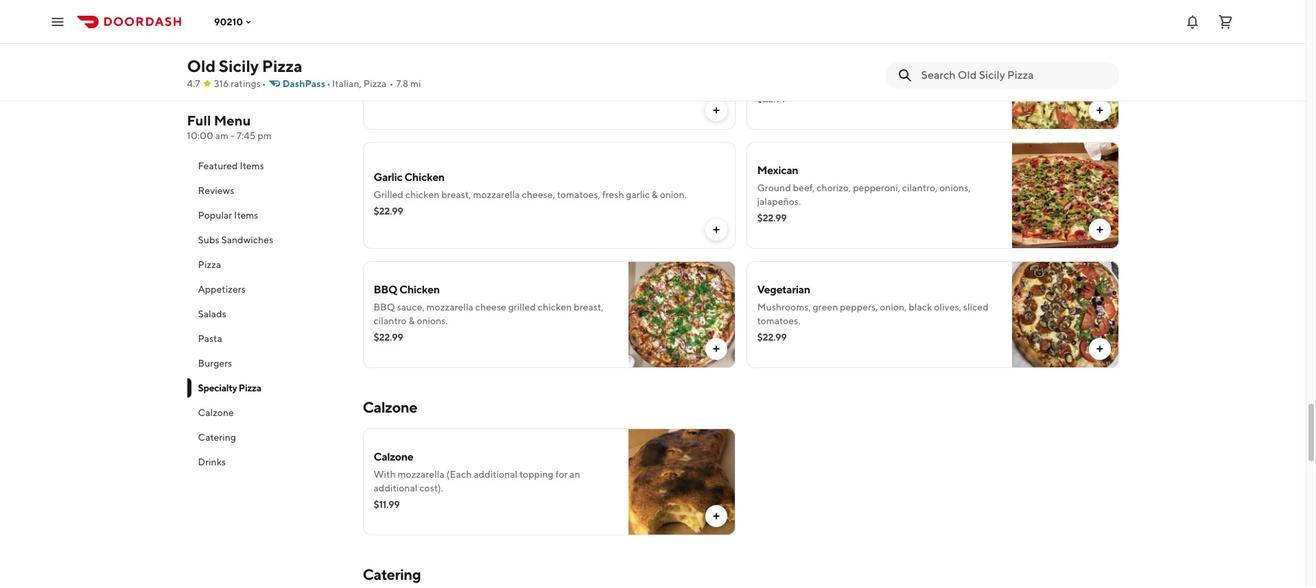 Task type: locate. For each thing, give the bounding box(es) containing it.
1 horizontal spatial tomatoes,
[[936, 63, 979, 74]]

0 vertical spatial items
[[240, 161, 264, 172]]

2 horizontal spatial •
[[390, 78, 394, 89]]

appetizers
[[198, 284, 246, 295]]

tomatoes.
[[757, 316, 801, 327]]

chicken right garlic
[[404, 171, 445, 184]]

& right garlic at the left of the page
[[652, 189, 658, 200]]

0 vertical spatial fresh
[[757, 77, 779, 88]]

vegetarian mushrooms, green peppers, onion, black olives, sliced tomatoes. $22.99
[[757, 283, 989, 343]]

& left the onions.
[[409, 316, 415, 327]]

pesto sauce, chicken, mozzarella cheese, tomatoes, fresh garlic. $22.99
[[757, 63, 979, 104]]

pasta
[[198, 334, 222, 345]]

cilantro,
[[903, 183, 938, 194]]

dashpass •
[[283, 78, 331, 89]]

1 vertical spatial add item to cart image
[[1095, 224, 1105, 235]]

0 horizontal spatial additional
[[374, 483, 418, 494]]

$22.99
[[374, 86, 403, 97], [757, 93, 787, 104], [374, 206, 403, 217], [757, 213, 787, 224], [374, 332, 403, 343], [757, 332, 787, 343]]

• left italian,
[[327, 78, 331, 89]]

• left 7.8
[[390, 78, 394, 89]]

drinks
[[198, 457, 226, 468]]

0 vertical spatial additional
[[474, 470, 518, 481]]

chicken
[[404, 171, 445, 184], [400, 283, 440, 297]]

& for garlic chicken
[[652, 189, 658, 200]]

add item to cart image for bbq chicken
[[711, 344, 722, 355]]

1 vertical spatial chicken
[[538, 302, 572, 313]]

0 vertical spatial sauce,
[[784, 63, 812, 74]]

calzone inside calzone with mozzarella (each additional topping for an additional cost). $11.99
[[374, 451, 414, 464]]

breast, inside bbq chicken bbq sauce, mozzarella cheese grilled chicken breast, cilantro & onions. $22.99
[[574, 302, 604, 313]]

3 • from the left
[[390, 78, 394, 89]]

pizza inside button
[[198, 259, 221, 270]]

$22.99 inside bbq chicken bbq sauce, mozzarella cheese grilled chicken breast, cilantro & onions. $22.99
[[374, 332, 403, 343]]

onion.
[[660, 189, 687, 200]]

0 vertical spatial tomatoes,
[[936, 63, 979, 74]]

fresh down pesto
[[757, 77, 779, 88]]

$22.99 down spicy
[[374, 86, 403, 97]]

calzone
[[363, 399, 417, 417], [198, 408, 234, 419], [374, 451, 414, 464]]

fresh
[[757, 77, 779, 88], [602, 189, 624, 200]]

pizza
[[262, 56, 303, 76], [364, 78, 387, 89], [198, 259, 221, 270], [239, 383, 261, 394]]

peppers,
[[840, 302, 878, 313]]

• right ratings at left top
[[262, 78, 266, 89]]

chicken inside garlic chicken grilled chicken breast, mozzarella cheese, tomatoes, fresh garlic & onion. $22.99
[[404, 171, 445, 184]]

1 vertical spatial fresh
[[602, 189, 624, 200]]

popular items button
[[187, 203, 346, 228]]

1 horizontal spatial •
[[327, 78, 331, 89]]

italian,
[[332, 78, 362, 89]]

$22.99 down the garlic.
[[757, 93, 787, 104]]

pizza left 7.8
[[364, 78, 387, 89]]

$22.99 down tomatoes.
[[757, 332, 787, 343]]

topping
[[520, 470, 554, 481]]

0 horizontal spatial &
[[409, 316, 415, 327]]

sauce, inside pesto sauce, chicken, mozzarella cheese, tomatoes, fresh garlic. $22.99
[[784, 63, 812, 74]]

• for 316 ratings •
[[262, 78, 266, 89]]

0 horizontal spatial breast,
[[442, 189, 471, 200]]

specialty pizza
[[198, 383, 261, 394]]

1 vertical spatial breast,
[[574, 302, 604, 313]]

grilled
[[508, 302, 536, 313]]

sauce,
[[784, 63, 812, 74], [397, 302, 425, 313]]

pizza down subs
[[198, 259, 221, 270]]

1 horizontal spatial fresh
[[757, 77, 779, 88]]

mozzarella inside garlic chicken grilled chicken breast, mozzarella cheese, tomatoes, fresh garlic & onion. $22.99
[[473, 189, 520, 200]]

1 horizontal spatial cheese,
[[901, 63, 934, 74]]

sandwiches
[[221, 235, 273, 246]]

burgers
[[198, 358, 232, 369]]

1 horizontal spatial breast,
[[574, 302, 604, 313]]

1 horizontal spatial catering
[[363, 566, 421, 584]]

0 vertical spatial chicken
[[404, 171, 445, 184]]

featured items button
[[187, 154, 346, 178]]

1 • from the left
[[262, 78, 266, 89]]

0 vertical spatial bbq
[[374, 283, 398, 297]]

0 horizontal spatial sauce,
[[397, 302, 425, 313]]

mushrooms,
[[757, 302, 811, 313]]

fresh inside garlic chicken grilled chicken breast, mozzarella cheese, tomatoes, fresh garlic & onion. $22.99
[[602, 189, 624, 200]]

ratings
[[231, 78, 261, 89]]

0 horizontal spatial catering
[[198, 432, 236, 443]]

old sicily pizza
[[187, 56, 303, 76]]

items up sandwiches
[[234, 210, 258, 221]]

& inside bbq chicken bbq sauce, mozzarella cheese grilled chicken breast, cilantro & onions. $22.99
[[409, 316, 415, 327]]

2 vertical spatial add item to cart image
[[711, 344, 722, 355]]

catering button
[[187, 426, 346, 450]]

$22.99 down cilantro on the bottom left
[[374, 332, 403, 343]]

1 vertical spatial bbq
[[374, 302, 395, 313]]

$22.99 inside garlic chicken grilled chicken breast, mozzarella cheese, tomatoes, fresh garlic & onion. $22.99
[[374, 206, 403, 217]]

2 • from the left
[[327, 78, 331, 89]]

additional right the (each
[[474, 470, 518, 481]]

sicily
[[219, 56, 259, 76]]

garlic
[[374, 171, 403, 184]]

0 vertical spatial cheese,
[[901, 63, 934, 74]]

add item to cart image
[[711, 105, 722, 116], [711, 224, 722, 235], [1095, 344, 1105, 355], [711, 511, 722, 522]]

calzone image
[[628, 429, 736, 536]]

pizza button
[[187, 253, 346, 277]]

subs sandwiches
[[198, 235, 273, 246]]

&
[[652, 189, 658, 200], [409, 316, 415, 327]]

chicken inside bbq chicken bbq sauce, mozzarella cheese grilled chicken breast, cilantro & onions. $22.99
[[538, 302, 572, 313]]

specialty
[[198, 383, 237, 394]]

0 vertical spatial breast,
[[442, 189, 471, 200]]

(each
[[447, 470, 472, 481]]

items
[[240, 161, 264, 172], [234, 210, 258, 221]]

chorizo,
[[817, 183, 851, 194]]

add item to cart image for mexican
[[1095, 224, 1105, 235]]

fresh inside pesto sauce, chicken, mozzarella cheese, tomatoes, fresh garlic. $22.99
[[757, 77, 779, 88]]

1 vertical spatial cheese,
[[522, 189, 555, 200]]

add item to cart image
[[1095, 105, 1105, 116], [1095, 224, 1105, 235], [711, 344, 722, 355]]

$22.99 down grilled
[[374, 206, 403, 217]]

pasta button
[[187, 327, 346, 351]]

• for italian, pizza • 7.8 mi
[[390, 78, 394, 89]]

chicken inside bbq chicken bbq sauce, mozzarella cheese grilled chicken breast, cilantro & onions. $22.99
[[400, 283, 440, 297]]

mozzarella
[[852, 63, 899, 74], [473, 189, 520, 200], [427, 302, 474, 313], [398, 470, 445, 481]]

cheese,
[[901, 63, 934, 74], [522, 189, 555, 200]]

additional
[[474, 470, 518, 481], [374, 483, 418, 494]]

pizza up dashpass at left top
[[262, 56, 303, 76]]

items inside "button"
[[234, 210, 258, 221]]

1 vertical spatial sauce,
[[397, 302, 425, 313]]

1 vertical spatial chicken
[[400, 283, 440, 297]]

& inside garlic chicken grilled chicken breast, mozzarella cheese, tomatoes, fresh garlic & onion. $22.99
[[652, 189, 658, 200]]

0 vertical spatial &
[[652, 189, 658, 200]]

0 horizontal spatial chicken
[[405, 189, 440, 200]]

items up 'reviews' button at left
[[240, 161, 264, 172]]

reviews button
[[187, 178, 346, 203]]

0 horizontal spatial fresh
[[602, 189, 624, 200]]

-
[[231, 130, 235, 141]]

ground
[[757, 183, 791, 194]]

0 vertical spatial chicken
[[405, 189, 440, 200]]

items inside button
[[240, 161, 264, 172]]

0 horizontal spatial tomatoes,
[[557, 189, 601, 200]]

items for featured items
[[240, 161, 264, 172]]

tomatoes,
[[936, 63, 979, 74], [557, 189, 601, 200]]

catering inside catering button
[[198, 432, 236, 443]]

0 horizontal spatial cheese,
[[522, 189, 555, 200]]

chicken inside garlic chicken grilled chicken breast, mozzarella cheese, tomatoes, fresh garlic & onion. $22.99
[[405, 189, 440, 200]]

bbq
[[374, 283, 398, 297], [374, 302, 395, 313]]

sauce, up the garlic.
[[784, 63, 812, 74]]

1 horizontal spatial chicken
[[538, 302, 572, 313]]

drinks button
[[187, 450, 346, 475]]

breast,
[[442, 189, 471, 200], [574, 302, 604, 313]]

garlic chicken grilled chicken breast, mozzarella cheese, tomatoes, fresh garlic & onion. $22.99
[[374, 171, 687, 217]]

open menu image
[[49, 13, 66, 30]]

mexican image
[[1012, 142, 1119, 249]]

sauce, up cilantro on the bottom left
[[397, 302, 425, 313]]

chicken for bbq chicken
[[400, 283, 440, 297]]

items for popular items
[[234, 210, 258, 221]]

0 vertical spatial catering
[[198, 432, 236, 443]]

tomatoes, inside garlic chicken grilled chicken breast, mozzarella cheese, tomatoes, fresh garlic & onion. $22.99
[[557, 189, 601, 200]]

1 vertical spatial &
[[409, 316, 415, 327]]

1 vertical spatial items
[[234, 210, 258, 221]]

chicken for garlic chicken
[[404, 171, 445, 184]]

fresh left garlic at the left of the page
[[602, 189, 624, 200]]

$22.99 down 'jalapeños.'
[[757, 213, 787, 224]]

an
[[570, 470, 580, 481]]

sliced
[[964, 302, 989, 313]]

mi
[[410, 78, 421, 89]]

1 horizontal spatial &
[[652, 189, 658, 200]]

chicken up the onions.
[[400, 283, 440, 297]]

1 vertical spatial additional
[[374, 483, 418, 494]]

90210 button
[[214, 16, 254, 27]]

0 horizontal spatial •
[[262, 78, 266, 89]]

catering
[[198, 432, 236, 443], [363, 566, 421, 584]]

cilantro
[[374, 316, 407, 327]]

316 ratings •
[[214, 78, 266, 89]]

additional down with
[[374, 483, 418, 494]]

•
[[262, 78, 266, 89], [327, 78, 331, 89], [390, 78, 394, 89]]

1 vertical spatial tomatoes,
[[557, 189, 601, 200]]

1 horizontal spatial sauce,
[[784, 63, 812, 74]]

olives,
[[934, 302, 962, 313]]



Task type: describe. For each thing, give the bounding box(es) containing it.
0 vertical spatial add item to cart image
[[1095, 105, 1105, 116]]

popular items
[[198, 210, 258, 221]]

316
[[214, 78, 229, 89]]

breast, inside garlic chicken grilled chicken breast, mozzarella cheese, tomatoes, fresh garlic & onion. $22.99
[[442, 189, 471, 200]]

10:00
[[187, 130, 213, 141]]

vegetarian
[[757, 283, 811, 297]]

old
[[187, 56, 216, 76]]

calzone with mozzarella (each additional topping for an additional cost). $11.99
[[374, 451, 580, 511]]

$22.99 inside spicy italian sausage, mozzarella, jalapeno, spicy red peppers. $22.99
[[374, 86, 403, 97]]

spicy
[[560, 70, 583, 81]]

mozzarella inside calzone with mozzarella (each additional topping for an additional cost). $11.99
[[398, 470, 445, 481]]

onions,
[[940, 183, 971, 194]]

0 items, open order cart image
[[1218, 13, 1234, 30]]

garlic
[[626, 189, 650, 200]]

featured items
[[198, 161, 264, 172]]

salads
[[198, 309, 226, 320]]

green
[[813, 302, 838, 313]]

beef,
[[793, 183, 815, 194]]

1 bbq from the top
[[374, 283, 398, 297]]

$11.99
[[374, 500, 400, 511]]

sausage,
[[429, 70, 466, 81]]

pm
[[258, 130, 272, 141]]

$22.99 inside "vegetarian mushrooms, green peppers, onion, black olives, sliced tomatoes. $22.99"
[[757, 332, 787, 343]]

mozzarella inside bbq chicken bbq sauce, mozzarella cheese grilled chicken breast, cilantro & onions. $22.99
[[427, 302, 474, 313]]

menu
[[214, 113, 251, 128]]

full menu 10:00 am - 7:45 pm
[[187, 113, 272, 141]]

calzone button
[[187, 401, 346, 426]]

bbq chicken bbq sauce, mozzarella cheese grilled chicken breast, cilantro & onions. $22.99
[[374, 283, 604, 343]]

cost).
[[420, 483, 443, 494]]

burgers button
[[187, 351, 346, 376]]

vegetarian image
[[1012, 262, 1119, 369]]

subs sandwiches button
[[187, 228, 346, 253]]

salads button
[[187, 302, 346, 327]]

italian, pizza • 7.8 mi
[[332, 78, 421, 89]]

pepperoni,
[[853, 183, 901, 194]]

am
[[215, 130, 229, 141]]

1 horizontal spatial additional
[[474, 470, 518, 481]]

notification bell image
[[1185, 13, 1201, 30]]

90210
[[214, 16, 243, 27]]

black
[[909, 302, 933, 313]]

tomatoes, inside pesto sauce, chicken, mozzarella cheese, tomatoes, fresh garlic. $22.99
[[936, 63, 979, 74]]

calzone inside calzone button
[[198, 408, 234, 419]]

jalapeños.
[[757, 196, 801, 207]]

jalapeno,
[[519, 70, 559, 81]]

$22.99 inside mexican ground beef, chorizo, pepperoni, cilantro, onions, jalapeños. $22.99
[[757, 213, 787, 224]]

onion,
[[880, 302, 907, 313]]

subs
[[198, 235, 219, 246]]

1 vertical spatial catering
[[363, 566, 421, 584]]

$22.99 inside pesto sauce, chicken, mozzarella cheese, tomatoes, fresh garlic. $22.99
[[757, 93, 787, 104]]

mozzarella inside pesto sauce, chicken, mozzarella cheese, tomatoes, fresh garlic. $22.99
[[852, 63, 899, 74]]

with
[[374, 470, 396, 481]]

full
[[187, 113, 211, 128]]

chicken,
[[814, 63, 850, 74]]

cheese
[[475, 302, 506, 313]]

cheese, inside garlic chicken grilled chicken breast, mozzarella cheese, tomatoes, fresh garlic & onion. $22.99
[[522, 189, 555, 200]]

peppers.
[[601, 70, 639, 81]]

Item Search search field
[[922, 68, 1108, 83]]

dashpass
[[283, 78, 325, 89]]

7.8
[[396, 78, 409, 89]]

pesto chicken image
[[1012, 23, 1119, 130]]

& for bbq chicken
[[409, 316, 415, 327]]

mexican
[[757, 164, 799, 177]]

grilled
[[374, 189, 404, 200]]

reviews
[[198, 185, 234, 196]]

4.7
[[187, 78, 200, 89]]

spicy
[[374, 70, 398, 81]]

7:45
[[237, 130, 256, 141]]

appetizers button
[[187, 277, 346, 302]]

spicy italian sausage, mozzarella, jalapeno, spicy red peppers. $22.99
[[374, 70, 639, 97]]

popular
[[198, 210, 232, 221]]

onions.
[[417, 316, 448, 327]]

for
[[556, 470, 568, 481]]

mexican ground beef, chorizo, pepperoni, cilantro, onions, jalapeños. $22.99
[[757, 164, 971, 224]]

red
[[585, 70, 599, 81]]

pizza down burgers button
[[239, 383, 261, 394]]

garlic.
[[781, 77, 807, 88]]

sauce, inside bbq chicken bbq sauce, mozzarella cheese grilled chicken breast, cilantro & onions. $22.99
[[397, 302, 425, 313]]

mozzarella,
[[468, 70, 517, 81]]

pesto
[[757, 63, 782, 74]]

featured
[[198, 161, 238, 172]]

bbq chicken image
[[628, 262, 736, 369]]

italian
[[399, 70, 427, 81]]

cheese, inside pesto sauce, chicken, mozzarella cheese, tomatoes, fresh garlic. $22.99
[[901, 63, 934, 74]]

2 bbq from the top
[[374, 302, 395, 313]]



Task type: vqa. For each thing, say whether or not it's contained in the screenshot.
the leftmost your
no



